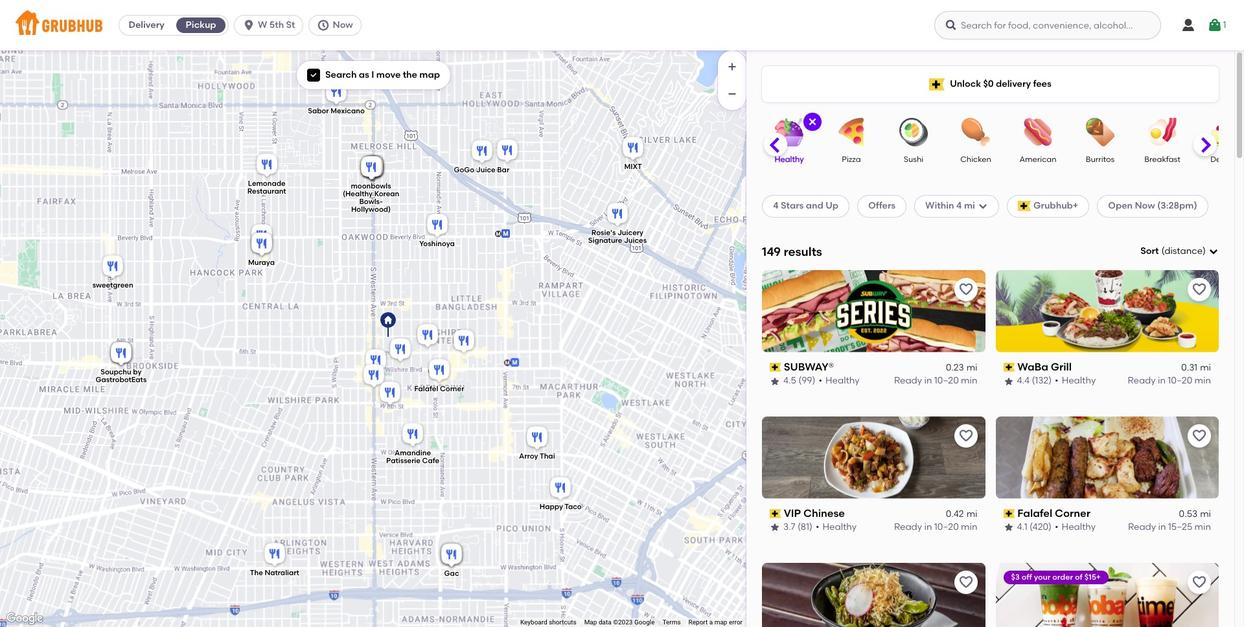 Task type: locate. For each thing, give the bounding box(es) containing it.
$15+
[[1085, 573, 1101, 582]]

4 right within
[[956, 200, 962, 211]]

5th
[[269, 19, 284, 30]]

svg image up unlock
[[945, 19, 958, 32]]

• for falafel corner
[[1055, 522, 1059, 533]]

moonbowls (healthy korean bowls-hollywood) image
[[358, 154, 384, 183]]

by
[[133, 368, 142, 376]]

min for subway®
[[961, 375, 978, 386]]

falafel right 'slurpin' ramen bar' image
[[414, 385, 438, 393]]

of
[[1075, 573, 1083, 582]]

subscription pass image left falafel corner
[[1003, 509, 1015, 518]]

pizza image
[[829, 118, 874, 146]]

1 vertical spatial now
[[1135, 200, 1155, 211]]

subscription pass image for falafel corner
[[1003, 509, 1015, 518]]

svg image left pizza "image" at top right
[[807, 117, 818, 127]]

boba time  logo image
[[996, 563, 1219, 627]]

0.31
[[1181, 362, 1198, 373]]

save this restaurant image
[[1192, 282, 1207, 297], [1192, 428, 1207, 444], [958, 575, 974, 590]]

muraya
[[248, 259, 275, 267]]

1 vertical spatial save this restaurant image
[[1192, 428, 1207, 444]]

falafel corner logo image
[[996, 416, 1219, 499]]

•
[[819, 375, 822, 386], [1055, 375, 1059, 386], [816, 522, 819, 533], [1055, 522, 1059, 533]]

kitava image
[[360, 154, 386, 183]]

4 left stars
[[773, 200, 779, 211]]

shortcuts
[[549, 619, 577, 626]]

grubhub plus flag logo image left unlock
[[929, 78, 945, 90]]

data
[[599, 619, 612, 626]]

healthy down falafel corner
[[1062, 522, 1096, 533]]

save this restaurant button for falafel corner
[[1188, 424, 1211, 448]]

mixt
[[624, 162, 642, 171]]

4.1 (420)
[[1017, 522, 1052, 533]]

map region
[[0, 0, 769, 627]]

0 horizontal spatial falafel
[[414, 385, 438, 393]]

0 vertical spatial corner
[[440, 385, 464, 393]]

(3:28pm)
[[1157, 200, 1197, 211]]

sort
[[1141, 246, 1159, 257]]

grubhub plus flag logo image left grubhub+
[[1018, 201, 1031, 212]]

falafel corner image
[[426, 357, 452, 386]]

10–20 down 0.23
[[934, 375, 959, 386]]

now right the open
[[1135, 200, 1155, 211]]

ready
[[894, 375, 922, 386], [1128, 375, 1156, 386], [894, 522, 922, 533], [1128, 522, 1156, 533]]

american image
[[1015, 118, 1061, 146]]

0.23
[[946, 362, 964, 373]]

ready for vip chinese
[[894, 522, 922, 533]]

boba time image
[[451, 328, 477, 356]]

min down 0.31 mi
[[1195, 375, 1211, 386]]

signature
[[588, 237, 622, 245]]

149
[[762, 244, 781, 259]]

1 vertical spatial grubhub plus flag logo image
[[1018, 201, 1031, 212]]

• healthy
[[819, 375, 860, 386], [1055, 375, 1096, 386], [816, 522, 857, 533], [1055, 522, 1096, 533]]

Search for food, convenience, alcohol... search field
[[934, 11, 1161, 40]]

subscription pass image
[[770, 363, 781, 372], [1003, 363, 1015, 372], [1003, 509, 1015, 518]]

subscription pass image left waba
[[1003, 363, 1015, 372]]

1 vertical spatial corner
[[1055, 507, 1091, 520]]

10–20
[[934, 375, 959, 386], [1168, 375, 1193, 386], [934, 522, 959, 533]]

mi right the 0.31
[[1200, 362, 1211, 373]]

the
[[250, 569, 263, 578]]

• healthy down grill
[[1055, 375, 1096, 386]]

1
[[1223, 19, 1226, 30]]

1 vertical spatial save this restaurant image
[[958, 428, 974, 444]]

1 vertical spatial falafel
[[1018, 507, 1053, 520]]

0 vertical spatial save this restaurant image
[[958, 282, 974, 297]]

svg image inside field
[[1209, 246, 1219, 257]]

map
[[584, 619, 597, 626]]

1 horizontal spatial now
[[1135, 200, 1155, 211]]

• right (81)
[[816, 522, 819, 533]]

map
[[420, 69, 440, 80], [715, 619, 727, 626]]

sushi kamehameha image
[[249, 231, 275, 259]]

svg image
[[1181, 17, 1196, 33], [317, 19, 330, 32], [945, 19, 958, 32], [310, 71, 318, 79], [807, 117, 818, 127], [1209, 246, 1219, 257]]

star icon image down subscription pass image
[[770, 523, 780, 533]]

save this restaurant image for vip chinese
[[958, 428, 974, 444]]

ready in 10–20 min
[[894, 375, 978, 386], [1128, 375, 1211, 386], [894, 522, 978, 533]]

• down falafel corner
[[1055, 522, 1059, 533]]

waba grill image
[[363, 347, 389, 376]]

natraliart
[[265, 569, 299, 578]]

plus icon image
[[726, 60, 739, 73]]

juicery
[[618, 229, 644, 237]]

0.42 mi
[[946, 509, 978, 520]]

svg image right )
[[1209, 246, 1219, 257]]

gac image
[[439, 542, 465, 570]]

star icon image left 4.5
[[770, 376, 780, 387]]

star icon image left 4.1
[[1003, 523, 1014, 533]]

• right (99)
[[819, 375, 822, 386]]

corner up of
[[1055, 507, 1091, 520]]

corner inside soupchu by gastroboteats falafel corner
[[440, 385, 464, 393]]

in for subway®
[[924, 375, 932, 386]]

map right the
[[420, 69, 440, 80]]

cafe
[[422, 457, 439, 465]]

saucy greens by gastroboteats image
[[108, 340, 134, 369]]

now up search on the left
[[333, 19, 353, 30]]

mi right within
[[964, 200, 975, 211]]

gengis khan image
[[360, 154, 386, 183]]

10–20 down the 0.31
[[1168, 375, 1193, 386]]

in for falafel corner
[[1158, 522, 1166, 533]]

muraya image
[[249, 231, 275, 259]]

10–20 for subway®
[[934, 375, 959, 386]]

bar
[[497, 166, 509, 174]]

(420)
[[1030, 522, 1052, 533]]

burritos image
[[1078, 118, 1123, 146]]

falafel
[[414, 385, 438, 393], [1018, 507, 1053, 520]]

svg image inside the 1 "button"
[[1208, 17, 1223, 33]]

falafel up 4.1 (420)
[[1018, 507, 1053, 520]]

• for subway®
[[819, 375, 822, 386]]

vip chinese
[[784, 507, 845, 520]]

0 horizontal spatial now
[[333, 19, 353, 30]]

within
[[925, 200, 954, 211]]

svg image right st
[[317, 19, 330, 32]]

• healthy down chinese
[[816, 522, 857, 533]]

min down '0.42 mi'
[[961, 522, 978, 533]]

star icon image
[[770, 376, 780, 387], [1003, 376, 1014, 387], [770, 523, 780, 533], [1003, 523, 1014, 533]]

the natraliart
[[250, 569, 299, 578]]

• down grill
[[1055, 375, 1059, 386]]

mi right the 0.42
[[967, 509, 978, 520]]

1 horizontal spatial grubhub plus flag logo image
[[1018, 201, 1031, 212]]

bowls-
[[359, 198, 383, 206]]

healthy down chinese
[[823, 522, 857, 533]]

1 horizontal spatial map
[[715, 619, 727, 626]]

now inside now button
[[333, 19, 353, 30]]

amandine patisserie cafe image
[[400, 421, 426, 450]]

vip
[[784, 507, 801, 520]]

0 horizontal spatial map
[[420, 69, 440, 80]]

None field
[[1141, 245, 1219, 258]]

now
[[333, 19, 353, 30], [1135, 200, 1155, 211]]

svg image inside now button
[[317, 19, 330, 32]]

1 vertical spatial map
[[715, 619, 727, 626]]

ready in 10–20 min for waba grill
[[1128, 375, 1211, 386]]

star icon image for falafel corner
[[1003, 523, 1014, 533]]

chinese
[[804, 507, 845, 520]]

0 horizontal spatial svg image
[[242, 19, 255, 32]]

10–20 down the 0.42
[[934, 522, 959, 533]]

0 horizontal spatial corner
[[440, 385, 464, 393]]

minus icon image
[[726, 87, 739, 100]]

mi right 0.53
[[1200, 509, 1211, 520]]

ready in 10–20 min down 0.23
[[894, 375, 978, 386]]

1 horizontal spatial falafel
[[1018, 507, 1053, 520]]

0 horizontal spatial 4
[[773, 200, 779, 211]]

save this restaurant button for subway®
[[954, 278, 978, 301]]

your location image
[[380, 312, 396, 337]]

vip chinese image
[[361, 362, 387, 391]]

map right a on the right bottom
[[715, 619, 727, 626]]

corner down boba time image
[[440, 385, 464, 393]]

mi for chinese
[[967, 509, 978, 520]]

healthy right (99)
[[826, 375, 860, 386]]

• healthy down falafel corner
[[1055, 522, 1096, 533]]

• healthy right (99)
[[819, 375, 860, 386]]

save this restaurant image for falafel corner
[[1192, 428, 1207, 444]]

save this restaurant button
[[954, 278, 978, 301], [1188, 278, 1211, 301], [954, 424, 978, 448], [1188, 424, 1211, 448], [954, 571, 978, 594], [1188, 571, 1211, 594]]

healthy down grill
[[1062, 375, 1096, 386]]

sweetgreen
[[92, 282, 133, 290]]

3.7
[[783, 522, 796, 533]]

ready in 10–20 min for subway®
[[894, 375, 978, 386]]

terms link
[[663, 619, 681, 626]]

(
[[1162, 246, 1165, 257]]

• for vip chinese
[[816, 522, 819, 533]]

star icon image left 4.4
[[1003, 376, 1014, 387]]

subscription pass image left subway®
[[770, 363, 781, 372]]

delivery
[[129, 19, 164, 30]]

burritos
[[1086, 155, 1115, 164]]

save this restaurant image
[[958, 282, 974, 297], [958, 428, 974, 444], [1192, 575, 1207, 590]]

4
[[773, 200, 779, 211], [956, 200, 962, 211]]

• healthy for subway®
[[819, 375, 860, 386]]

the plug drink image
[[439, 542, 465, 570]]

svg image
[[1208, 17, 1223, 33], [242, 19, 255, 32], [978, 201, 988, 212]]

moonbowls
[[351, 182, 391, 191]]

0 horizontal spatial grubhub plus flag logo image
[[929, 78, 945, 90]]

subscription pass image for waba grill
[[1003, 363, 1015, 372]]

amandine
[[395, 449, 431, 457]]

0 vertical spatial save this restaurant image
[[1192, 282, 1207, 297]]

your location image
[[380, 312, 396, 337]]

grubhub plus flag logo image
[[929, 78, 945, 90], [1018, 201, 1031, 212]]

0.53 mi
[[1179, 509, 1211, 520]]

sushi image
[[891, 118, 936, 146]]

min down the 0.23 mi
[[961, 375, 978, 386]]

mixt image
[[620, 135, 646, 163]]

google
[[634, 619, 655, 626]]

grubhub plus flag logo image for grubhub+
[[1018, 201, 1031, 212]]

2 horizontal spatial svg image
[[1208, 17, 1223, 33]]

• healthy for waba grill
[[1055, 375, 1096, 386]]

ready in 10–20 min down the 0.42
[[894, 522, 978, 533]]

sabor mexicano image
[[323, 79, 349, 108]]

subway® image
[[388, 336, 413, 365]]

ready for waba grill
[[1128, 375, 1156, 386]]

the
[[403, 69, 417, 80]]

1 horizontal spatial 4
[[956, 200, 962, 211]]

healthy
[[775, 155, 804, 164], [826, 375, 860, 386], [1062, 375, 1096, 386], [823, 522, 857, 533], [1062, 522, 1096, 533]]

terms
[[663, 619, 681, 626]]

sweetgreen image
[[100, 253, 126, 282]]

15–25
[[1168, 522, 1193, 533]]

svg image inside "w 5th st" button
[[242, 19, 255, 32]]

ready in 10–20 min down the 0.31
[[1128, 375, 1211, 386]]

0.42
[[946, 509, 964, 520]]

gastroboteats
[[96, 376, 147, 384]]

0 vertical spatial grubhub plus flag logo image
[[929, 78, 945, 90]]

ready in 10–20 min for vip chinese
[[894, 522, 978, 533]]

waba
[[1018, 361, 1049, 373]]

min down the 0.53 mi
[[1195, 522, 1211, 533]]

in
[[924, 375, 932, 386], [1158, 375, 1166, 386], [924, 522, 932, 533], [1158, 522, 1166, 533]]

star icon image for subway®
[[770, 376, 780, 387]]

0 vertical spatial now
[[333, 19, 353, 30]]

grubhub plus flag logo image for unlock $0 delivery fees
[[929, 78, 945, 90]]

move
[[376, 69, 401, 80]]

1 horizontal spatial corner
[[1055, 507, 1091, 520]]

0 vertical spatial falafel
[[414, 385, 438, 393]]

chicken image
[[953, 118, 999, 146]]

juice
[[476, 166, 496, 174]]

mi for corner
[[1200, 509, 1211, 520]]

1 4 from the left
[[773, 200, 779, 211]]

pickup button
[[174, 15, 228, 36]]

cafe london monochrome image
[[415, 322, 441, 351]]

arroy thai image
[[524, 424, 550, 453]]



Task type: vqa. For each thing, say whether or not it's contained in the screenshot.
corner to the right
yes



Task type: describe. For each thing, give the bounding box(es) containing it.
soupchu by gastroboteats image
[[108, 340, 134, 369]]

grubhub+
[[1034, 200, 1079, 211]]

dessert
[[1211, 155, 1239, 164]]

(99)
[[799, 375, 816, 386]]

healthy for falafel
[[1062, 522, 1096, 533]]

healthy for waba
[[1062, 375, 1096, 386]]

map data ©2023 google
[[584, 619, 655, 626]]

1 horizontal spatial svg image
[[978, 201, 988, 212]]

healthy image
[[767, 118, 812, 146]]

within 4 mi
[[925, 200, 975, 211]]

save this restaurant image for subway®
[[958, 282, 974, 297]]

distance
[[1165, 246, 1203, 257]]

subscription pass image
[[770, 509, 781, 518]]

10–20 for vip chinese
[[934, 522, 959, 533]]

arroy thai
[[519, 452, 555, 461]]

0.23 mi
[[946, 362, 978, 373]]

star icon image for vip chinese
[[770, 523, 780, 533]]

waba grill logo image
[[996, 270, 1219, 352]]

google image
[[3, 610, 46, 627]]

ready for subway®
[[894, 375, 922, 386]]

delivery
[[996, 78, 1031, 89]]

©2023
[[613, 619, 633, 626]]

save this restaurant image for waba grill
[[1192, 282, 1207, 297]]

svg image left search on the left
[[310, 71, 318, 79]]

mexicano
[[331, 107, 365, 115]]

mi right 0.23
[[967, 362, 978, 373]]

your
[[1034, 573, 1051, 582]]

rosie's juicery signature juices yoshinoya
[[419, 229, 647, 248]]

report a map error link
[[689, 619, 743, 626]]

happy taco image
[[548, 475, 574, 504]]

save this restaurant button for vip chinese
[[954, 424, 978, 448]]

in for vip chinese
[[924, 522, 932, 533]]

subway®
[[784, 361, 834, 373]]

thai
[[540, 452, 555, 461]]

umami express image
[[360, 154, 386, 183]]

patisserie
[[386, 457, 421, 465]]

open now (3:28pm)
[[1108, 200, 1197, 211]]

in for waba grill
[[1158, 375, 1166, 386]]

4 stars and up
[[773, 200, 839, 211]]

grill
[[1051, 361, 1072, 373]]

sushi
[[904, 155, 924, 164]]

keyboard
[[520, 619, 547, 626]]

• for waba grill
[[1055, 375, 1059, 386]]

w 5th st button
[[234, 15, 309, 36]]

healthy for vip
[[823, 522, 857, 533]]

gac
[[444, 570, 459, 578]]

unlock
[[950, 78, 981, 89]]

keyboard shortcuts button
[[520, 618, 577, 627]]

korean
[[374, 190, 399, 198]]

svg image for w 5th st
[[242, 19, 255, 32]]

search as i move the map
[[325, 69, 440, 80]]

moonbowls (healthy korean bowls- hollywood)
[[343, 182, 399, 214]]

keyboard shortcuts
[[520, 619, 577, 626]]

falafel inside soupchu by gastroboteats falafel corner
[[414, 385, 438, 393]]

soupchu
[[101, 368, 131, 376]]

report a map error
[[689, 619, 743, 626]]

4.5 (99)
[[783, 375, 816, 386]]

star icon image for waba grill
[[1003, 376, 1014, 387]]

ready for falafel corner
[[1128, 522, 1156, 533]]

4.5
[[783, 375, 796, 386]]

149 results
[[762, 244, 822, 259]]

soupchu by gastroboteats falafel corner
[[96, 368, 464, 393]]

falafel corner
[[1018, 507, 1091, 520]]

subscription pass image for subway®
[[770, 363, 781, 372]]

lemonade restaurant image
[[254, 152, 280, 180]]

slurpin' ramen bar logo image
[[762, 563, 985, 627]]

$3
[[1011, 573, 1020, 582]]

healthy down the healthy 'image'
[[775, 155, 804, 164]]

report
[[689, 619, 708, 626]]

none field containing sort
[[1141, 245, 1219, 258]]

gohard energy drink image
[[360, 154, 386, 183]]

off
[[1022, 573, 1032, 582]]

lemonade
[[248, 179, 286, 188]]

dessert image
[[1202, 118, 1244, 146]]

yoshinoya image
[[424, 212, 450, 240]]

search
[[325, 69, 357, 80]]

subway® logo image
[[762, 270, 985, 352]]

pizza
[[842, 155, 861, 164]]

2 4 from the left
[[956, 200, 962, 211]]

breakfast image
[[1140, 118, 1185, 146]]

a
[[709, 619, 713, 626]]

happy
[[540, 503, 563, 511]]

(81)
[[798, 522, 813, 533]]

pressed retail image
[[249, 222, 275, 251]]

ben's fast food image
[[360, 154, 386, 183]]

amandine patisserie cafe
[[386, 449, 439, 465]]

4.4 (132)
[[1017, 375, 1052, 386]]

min for waba grill
[[1195, 375, 1211, 386]]

plant b image
[[358, 154, 384, 183]]

rosie's juicery signature juices image
[[605, 201, 631, 229]]

up
[[826, 200, 839, 211]]

sabor
[[308, 107, 329, 115]]

2 vertical spatial save this restaurant image
[[958, 575, 974, 590]]

results
[[784, 244, 822, 259]]

sumac by gastroboteats image
[[108, 340, 134, 369]]

min for falafel corner
[[1195, 522, 1211, 533]]

gogo juice bar image
[[469, 138, 495, 167]]

2 vertical spatial save this restaurant image
[[1192, 575, 1207, 590]]

0.31 mi
[[1181, 362, 1211, 373]]

open
[[1108, 200, 1133, 211]]

w 5th st
[[258, 19, 295, 30]]

breakfast
[[1145, 155, 1181, 164]]

w
[[258, 19, 267, 30]]

svg image for 1
[[1208, 17, 1223, 33]]

• healthy for falafel corner
[[1055, 522, 1096, 533]]

$0
[[983, 78, 994, 89]]

chicken
[[961, 155, 991, 164]]

save this restaurant button for waba grill
[[1188, 278, 1211, 301]]

order
[[1053, 573, 1073, 582]]

min for vip chinese
[[961, 522, 978, 533]]

10–20 for waba grill
[[1168, 375, 1193, 386]]

i
[[371, 69, 374, 80]]

juices
[[624, 237, 647, 245]]

ready in 15–25 min
[[1128, 522, 1211, 533]]

now button
[[309, 15, 367, 36]]

hollywood)
[[351, 206, 391, 214]]

arroy
[[519, 452, 538, 461]]

vip chinese logo image
[[762, 416, 985, 499]]

cookery complete image
[[439, 542, 465, 570]]

4.4
[[1017, 375, 1030, 386]]

offers
[[868, 200, 896, 211]]

slurpin' ramen bar image
[[377, 380, 403, 408]]

main navigation navigation
[[0, 0, 1244, 51]]

taco
[[565, 503, 582, 511]]

error
[[729, 619, 743, 626]]

mi for grill
[[1200, 362, 1211, 373]]

restaurant
[[247, 187, 286, 196]]

)
[[1203, 246, 1206, 257]]

stars
[[781, 200, 804, 211]]

magick goods vegan cookies image
[[360, 154, 386, 183]]

sort ( distance )
[[1141, 246, 1206, 257]]

svg image left the 1 "button"
[[1181, 17, 1196, 33]]

• healthy for vip chinese
[[816, 522, 857, 533]]

(healthy
[[343, 190, 373, 198]]

as
[[359, 69, 369, 80]]

1 button
[[1208, 14, 1226, 37]]

(132)
[[1032, 375, 1052, 386]]

0 vertical spatial map
[[420, 69, 440, 80]]

que ricos! image
[[494, 137, 520, 166]]

the natraliart image
[[262, 541, 288, 570]]



